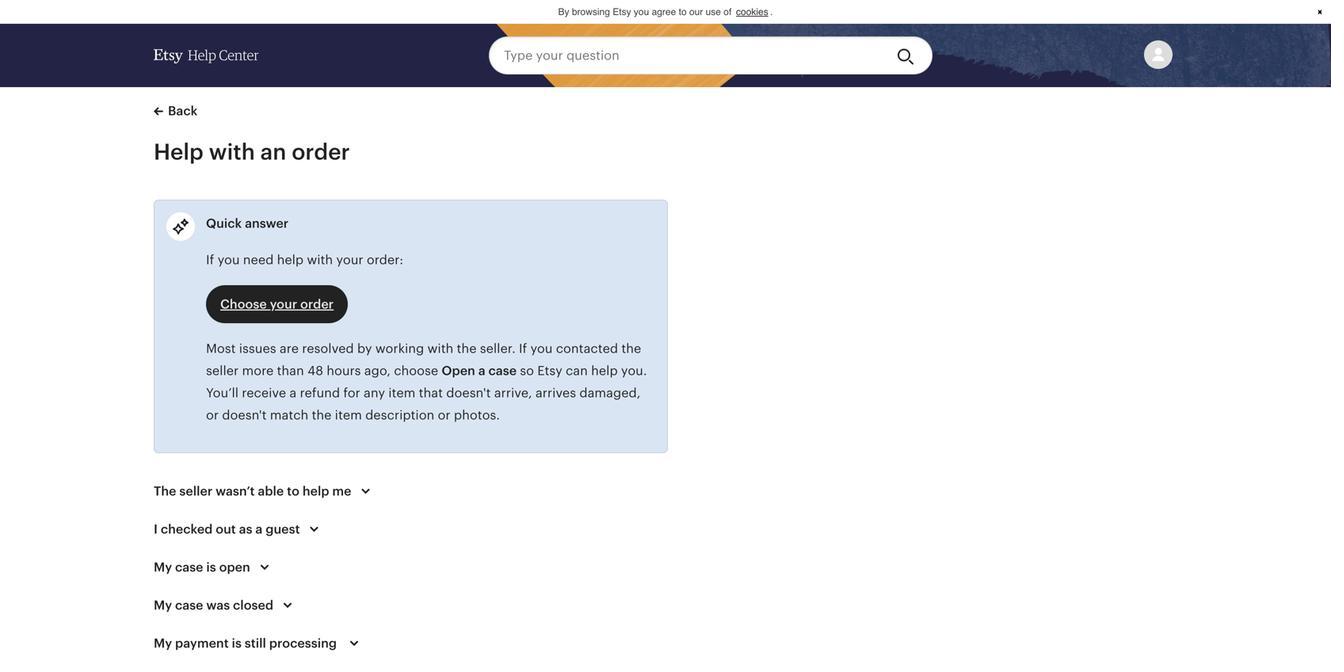 Task type: locate. For each thing, give the bounding box(es) containing it.
2 my from the top
[[154, 598, 172, 613]]

is left still
[[232, 637, 242, 651]]

seller.
[[480, 342, 516, 356]]

you left agree
[[634, 6, 649, 17]]

1 vertical spatial case
[[175, 560, 203, 575]]

to
[[679, 6, 687, 17], [287, 484, 300, 499]]

0 vertical spatial case
[[489, 364, 517, 378]]

working
[[376, 342, 424, 356]]

is
[[206, 560, 216, 575], [232, 637, 242, 651]]

my for my case was closed
[[154, 598, 172, 613]]

an
[[260, 140, 286, 164]]

1 vertical spatial my
[[154, 598, 172, 613]]

etsy right so
[[538, 364, 563, 378]]

answer
[[245, 216, 289, 231]]

by
[[357, 342, 372, 356]]

help right etsy image
[[188, 48, 216, 63]]

able
[[258, 484, 284, 499]]

0 horizontal spatial with
[[209, 140, 255, 164]]

help down back link at the top
[[154, 140, 204, 164]]

you
[[634, 6, 649, 17], [218, 253, 240, 267], [531, 342, 553, 356]]

my inside 'dropdown button'
[[154, 637, 172, 651]]

0 horizontal spatial to
[[287, 484, 300, 499]]

or down the that
[[438, 408, 451, 422]]

seller up you'll
[[206, 364, 239, 378]]

center
[[219, 48, 259, 63]]

if down quick
[[206, 253, 214, 267]]

2 vertical spatial help
[[303, 484, 329, 499]]

your left order:
[[336, 253, 364, 267]]

1 horizontal spatial with
[[307, 253, 333, 267]]

0 vertical spatial a
[[479, 364, 486, 378]]

my down my case is open
[[154, 598, 172, 613]]

1 horizontal spatial doesn't
[[446, 386, 491, 400]]

2 vertical spatial my
[[154, 637, 172, 651]]

a
[[479, 364, 486, 378], [290, 386, 297, 400], [256, 522, 263, 537]]

1 vertical spatial seller
[[179, 484, 213, 499]]

a right as
[[256, 522, 263, 537]]

1 vertical spatial help
[[591, 364, 618, 378]]

if
[[206, 253, 214, 267], [519, 342, 527, 356]]

to inside the seller wasn't able to help me dropdown button
[[287, 484, 300, 499]]

back link
[[154, 101, 198, 120]]

.
[[771, 6, 773, 17]]

0 horizontal spatial item
[[335, 408, 362, 422]]

doesn't up the photos.
[[446, 386, 491, 400]]

help
[[277, 253, 304, 267], [591, 364, 618, 378], [303, 484, 329, 499]]

0 vertical spatial you
[[634, 6, 649, 17]]

0 vertical spatial help
[[277, 253, 304, 267]]

doesn't down receive
[[222, 408, 267, 422]]

your
[[336, 253, 364, 267], [270, 297, 297, 312]]

seller
[[206, 364, 239, 378], [179, 484, 213, 499]]

your right the choose
[[270, 297, 297, 312]]

doesn't
[[446, 386, 491, 400], [222, 408, 267, 422]]

most
[[206, 342, 236, 356]]

a right the open
[[479, 364, 486, 378]]

the
[[154, 484, 176, 499]]

to right the able
[[287, 484, 300, 499]]

case for my case is open
[[175, 560, 203, 575]]

0 horizontal spatial or
[[206, 408, 219, 422]]

1 horizontal spatial the
[[457, 342, 477, 356]]

seller right the
[[179, 484, 213, 499]]

0 vertical spatial with
[[209, 140, 255, 164]]

refund
[[300, 386, 340, 400]]

the up you.
[[622, 342, 641, 356]]

the up the open
[[457, 342, 477, 356]]

0 vertical spatial etsy
[[613, 6, 631, 17]]

1 vertical spatial item
[[335, 408, 362, 422]]

with right the need
[[307, 253, 333, 267]]

2 vertical spatial case
[[175, 598, 203, 613]]

1 horizontal spatial you
[[531, 342, 553, 356]]

the down refund
[[312, 408, 332, 422]]

1 horizontal spatial a
[[290, 386, 297, 400]]

my payment is still processing
[[154, 637, 340, 651]]

is for open
[[206, 560, 216, 575]]

if up so
[[519, 342, 527, 356]]

order up resolved
[[300, 297, 334, 312]]

a down than
[[290, 386, 297, 400]]

case for my case was closed
[[175, 598, 203, 613]]

help left me
[[303, 484, 329, 499]]

you left the need
[[218, 253, 240, 267]]

resolved
[[302, 342, 354, 356]]

quick
[[206, 216, 242, 231]]

1 horizontal spatial etsy
[[613, 6, 631, 17]]

0 horizontal spatial a
[[256, 522, 263, 537]]

with
[[209, 140, 255, 164], [307, 253, 333, 267], [428, 342, 454, 356]]

agree
[[652, 6, 676, 17]]

or down you'll
[[206, 408, 219, 422]]

2 horizontal spatial with
[[428, 342, 454, 356]]

help
[[188, 48, 216, 63], [154, 140, 204, 164]]

order
[[292, 140, 350, 164], [300, 297, 334, 312]]

etsy right browsing
[[613, 6, 631, 17]]

as
[[239, 522, 253, 537]]

my for my case is open
[[154, 560, 172, 575]]

is inside 'dropdown button'
[[232, 637, 242, 651]]

with up the open
[[428, 342, 454, 356]]

the
[[457, 342, 477, 356], [622, 342, 641, 356], [312, 408, 332, 422]]

1 vertical spatial with
[[307, 253, 333, 267]]

was
[[206, 598, 230, 613]]

my
[[154, 560, 172, 575], [154, 598, 172, 613], [154, 637, 172, 651]]

choose your order link
[[206, 285, 348, 323]]

1 vertical spatial you
[[218, 253, 240, 267]]

is left open
[[206, 560, 216, 575]]

help inside "help center" link
[[188, 48, 216, 63]]

0 vertical spatial is
[[206, 560, 216, 575]]

help up damaged,
[[591, 364, 618, 378]]

case inside open a case so etsy can help you. you'll receive a refund for any item that doesn't arrive, arrives damaged, or doesn't match the item description or photos.
[[489, 364, 517, 378]]

my case is open button
[[140, 549, 288, 587]]

3 my from the top
[[154, 637, 172, 651]]

0 vertical spatial seller
[[206, 364, 239, 378]]

of
[[724, 6, 732, 17]]

1 horizontal spatial is
[[232, 637, 242, 651]]

need
[[243, 253, 274, 267]]

None search field
[[489, 36, 933, 75]]

item up description
[[389, 386, 416, 400]]

cookies
[[736, 6, 769, 17]]

photos.
[[454, 408, 500, 422]]

wasn't
[[216, 484, 255, 499]]

1 vertical spatial help
[[154, 140, 204, 164]]

0 vertical spatial if
[[206, 253, 214, 267]]

case
[[489, 364, 517, 378], [175, 560, 203, 575], [175, 598, 203, 613]]

item down the for
[[335, 408, 362, 422]]

help inside dropdown button
[[303, 484, 329, 499]]

my payment is still processing button
[[140, 625, 378, 663]]

case down seller.
[[489, 364, 517, 378]]

help for help with an order
[[154, 140, 204, 164]]

1 vertical spatial your
[[270, 297, 297, 312]]

0 horizontal spatial doesn't
[[222, 408, 267, 422]]

the inside open a case so etsy can help you. you'll receive a refund for any item that doesn't arrive, arrives damaged, or doesn't match the item description or photos.
[[312, 408, 332, 422]]

1 vertical spatial to
[[287, 484, 300, 499]]

arrives
[[536, 386, 576, 400]]

0 vertical spatial to
[[679, 6, 687, 17]]

case down checked
[[175, 560, 203, 575]]

the seller wasn't able to help me button
[[140, 472, 390, 510]]

help center link
[[154, 33, 259, 78]]

1 horizontal spatial or
[[438, 408, 451, 422]]

or
[[206, 408, 219, 422], [438, 408, 451, 422]]

2 vertical spatial a
[[256, 522, 263, 537]]

1 horizontal spatial your
[[336, 253, 364, 267]]

2 horizontal spatial you
[[634, 6, 649, 17]]

2 vertical spatial you
[[531, 342, 553, 356]]

processing
[[269, 637, 337, 651]]

my left payment
[[154, 637, 172, 651]]

the seller wasn't able to help me
[[154, 484, 352, 499]]

order right an
[[292, 140, 350, 164]]

1 vertical spatial if
[[519, 342, 527, 356]]

item
[[389, 386, 416, 400], [335, 408, 362, 422]]

issues
[[239, 342, 276, 356]]

1 my from the top
[[154, 560, 172, 575]]

choose
[[394, 364, 438, 378]]

with left an
[[209, 140, 255, 164]]

0 vertical spatial my
[[154, 560, 172, 575]]

1 horizontal spatial item
[[389, 386, 416, 400]]

1 vertical spatial is
[[232, 637, 242, 651]]

etsy
[[613, 6, 631, 17], [538, 364, 563, 378]]

0 horizontal spatial is
[[206, 560, 216, 575]]

0 horizontal spatial etsy
[[538, 364, 563, 378]]

you inside most issues are resolved by working with the seller. if you contacted the seller more than 48 hours ago, choose
[[531, 342, 553, 356]]

Type your question search field
[[489, 36, 885, 75]]

damaged,
[[580, 386, 641, 400]]

is inside dropdown button
[[206, 560, 216, 575]]

1 horizontal spatial to
[[679, 6, 687, 17]]

0 horizontal spatial the
[[312, 408, 332, 422]]

so
[[520, 364, 534, 378]]

help right the need
[[277, 253, 304, 267]]

1 vertical spatial etsy
[[538, 364, 563, 378]]

to left our
[[679, 6, 687, 17]]

for
[[344, 386, 360, 400]]

help inside open a case so etsy can help you. you'll receive a refund for any item that doesn't arrive, arrives damaged, or doesn't match the item description or photos.
[[591, 364, 618, 378]]

you up so
[[531, 342, 553, 356]]

2 vertical spatial with
[[428, 342, 454, 356]]

1 vertical spatial doesn't
[[222, 408, 267, 422]]

case left was
[[175, 598, 203, 613]]

1 horizontal spatial if
[[519, 342, 527, 356]]

my down i
[[154, 560, 172, 575]]

48
[[308, 364, 323, 378]]

0 vertical spatial help
[[188, 48, 216, 63]]

can
[[566, 364, 588, 378]]



Task type: vqa. For each thing, say whether or not it's contained in the screenshot.
Etsy shipping labels on the left top of the page
no



Task type: describe. For each thing, give the bounding box(es) containing it.
order:
[[367, 253, 404, 267]]

browsing
[[572, 6, 610, 17]]

checked
[[161, 522, 213, 537]]

you inside 'cookie consent' dialog
[[634, 6, 649, 17]]

0 horizontal spatial if
[[206, 253, 214, 267]]

arrive,
[[494, 386, 532, 400]]

by browsing etsy you agree to our use of cookies .
[[558, 6, 773, 17]]

hours
[[327, 364, 361, 378]]

a inside 'dropdown button'
[[256, 522, 263, 537]]

contacted
[[556, 342, 618, 356]]

1 vertical spatial a
[[290, 386, 297, 400]]

seller inside the seller wasn't able to help me dropdown button
[[179, 484, 213, 499]]

1 vertical spatial order
[[300, 297, 334, 312]]

are
[[280, 342, 299, 356]]

by
[[558, 6, 570, 17]]

if you need help with your order:
[[206, 253, 404, 267]]

help center
[[188, 48, 259, 63]]

etsy image
[[154, 49, 183, 63]]

is for still
[[232, 637, 242, 651]]

open
[[442, 364, 475, 378]]

0 horizontal spatial you
[[218, 253, 240, 267]]

receive
[[242, 386, 286, 400]]

my for my payment is still processing
[[154, 637, 172, 651]]

payment
[[175, 637, 229, 651]]

2 horizontal spatial a
[[479, 364, 486, 378]]

open a case so etsy can help you. you'll receive a refund for any item that doesn't arrive, arrives damaged, or doesn't match the item description or photos.
[[206, 364, 647, 422]]

ago,
[[364, 364, 391, 378]]

cookies link
[[735, 4, 771, 19]]

i checked out as a guest button
[[140, 510, 338, 549]]

help for help center
[[188, 48, 216, 63]]

match
[[270, 408, 309, 422]]

cookie consent dialog
[[0, 0, 1332, 24]]

back
[[168, 104, 198, 118]]

most issues are resolved by working with the seller. if you contacted the seller more than 48 hours ago, choose
[[206, 342, 641, 378]]

our
[[690, 6, 703, 17]]

i checked out as a guest
[[154, 522, 300, 537]]

0 vertical spatial item
[[389, 386, 416, 400]]

0 horizontal spatial your
[[270, 297, 297, 312]]

you'll
[[206, 386, 239, 400]]

my case is open
[[154, 560, 250, 575]]

open
[[219, 560, 250, 575]]

choose
[[220, 297, 267, 312]]

etsy inside 'cookie consent' dialog
[[613, 6, 631, 17]]

my case was closed
[[154, 598, 274, 613]]

closed
[[233, 598, 274, 613]]

you.
[[621, 364, 647, 378]]

to inside 'cookie consent' dialog
[[679, 6, 687, 17]]

0 vertical spatial order
[[292, 140, 350, 164]]

1 or from the left
[[206, 408, 219, 422]]

if inside most issues are resolved by working with the seller. if you contacted the seller more than 48 hours ago, choose
[[519, 342, 527, 356]]

i
[[154, 522, 158, 537]]

2 horizontal spatial the
[[622, 342, 641, 356]]

guest
[[266, 522, 300, 537]]

seller inside most issues are resolved by working with the seller. if you contacted the seller more than 48 hours ago, choose
[[206, 364, 239, 378]]

0 vertical spatial doesn't
[[446, 386, 491, 400]]

my case was closed button
[[140, 587, 312, 625]]

choose your order
[[220, 297, 334, 312]]

than
[[277, 364, 304, 378]]

help with an order
[[154, 140, 350, 164]]

2 or from the left
[[438, 408, 451, 422]]

that
[[419, 386, 443, 400]]

out
[[216, 522, 236, 537]]

any
[[364, 386, 385, 400]]

quick answer
[[206, 216, 289, 231]]

0 vertical spatial your
[[336, 253, 364, 267]]

more
[[242, 364, 274, 378]]

etsy inside open a case so etsy can help you. you'll receive a refund for any item that doesn't arrive, arrives damaged, or doesn't match the item description or photos.
[[538, 364, 563, 378]]

description
[[365, 408, 435, 422]]

use
[[706, 6, 721, 17]]

with inside most issues are resolved by working with the seller. if you contacted the seller more than 48 hours ago, choose
[[428, 342, 454, 356]]

still
[[245, 637, 266, 651]]

me
[[332, 484, 352, 499]]



